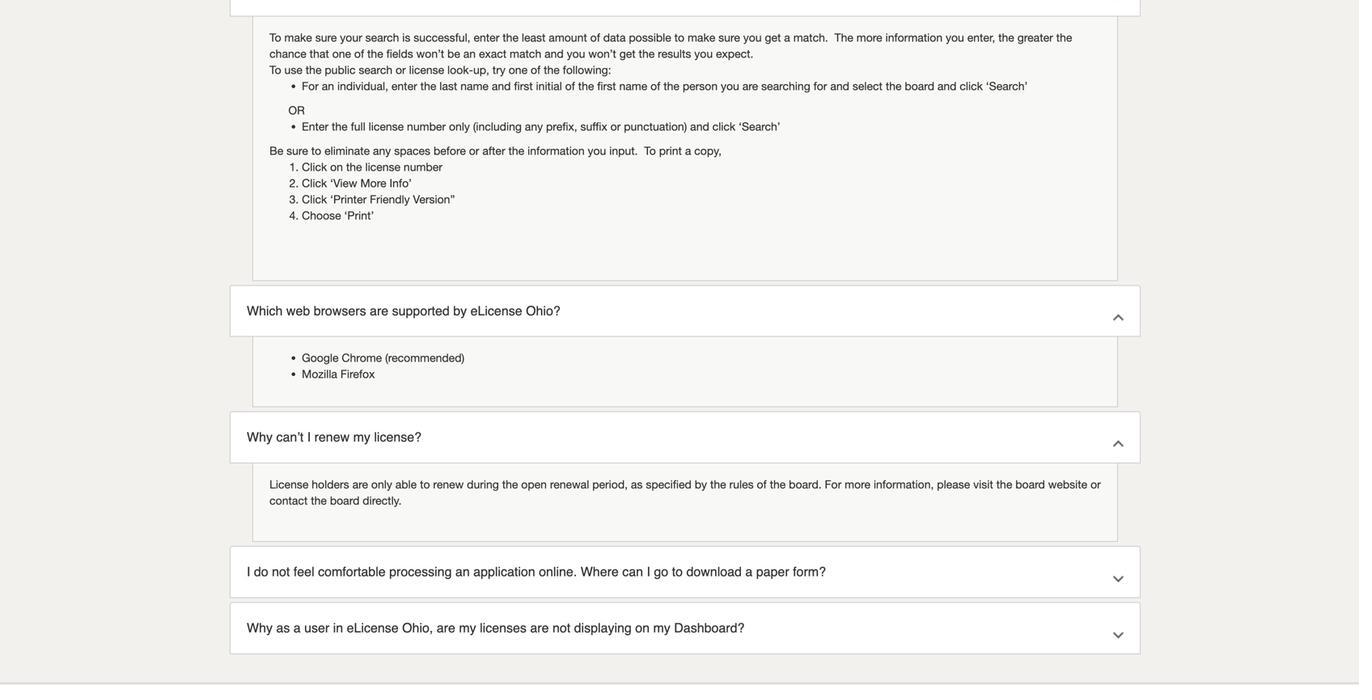 Task type: locate. For each thing, give the bounding box(es) containing it.
to right able
[[420, 478, 430, 491]]

1 make from the left
[[285, 31, 312, 44]]

by right supported
[[454, 303, 467, 318]]

sure
[[315, 31, 337, 44], [719, 31, 741, 44], [287, 144, 308, 157]]

to
[[675, 31, 685, 44], [311, 144, 322, 157], [420, 478, 430, 491], [672, 565, 683, 580]]

to down enter
[[311, 144, 322, 157]]

or inside be sure to eliminate any spaces before or after the information you input.  to print a copy, click on the license number click 'view more info' click 'printer friendly version" choose 'print'
[[469, 144, 480, 157]]

a inside be sure to eliminate any spaces before or after the information you input.  to print a copy, click on the license number click 'view more info' click 'printer friendly version" choose 'print'
[[686, 144, 692, 157]]

google chrome (recommended) mozilla firefox
[[302, 351, 465, 381]]

0 vertical spatial on
[[330, 160, 343, 173]]

0 horizontal spatial for
[[302, 79, 319, 92]]

license inside to make sure your search is successful, enter the least amount of data possible to make sure you get a match.  the more information you enter, the greater the chance that one of the fields won't be an exact match and you won't get the results you expect. to use the public search or license look-up, try one of the following: for an individual, enter the last name and first initial of the first name of the person you are searching for and select the board and click 'search'
[[409, 63, 445, 76]]

get up searching
[[765, 31, 782, 44]]

you
[[744, 31, 762, 44], [946, 31, 965, 44], [567, 47, 586, 60], [695, 47, 713, 60], [721, 79, 740, 92], [588, 144, 607, 157]]

0 vertical spatial more
[[857, 31, 883, 44]]

to inside be sure to eliminate any spaces before or after the information you input.  to print a copy, click on the license number click 'view more info' click 'printer friendly version" choose 'print'
[[645, 144, 656, 157]]

0 horizontal spatial renew
[[315, 430, 350, 445]]

last
[[440, 79, 458, 92]]

you right person
[[721, 79, 740, 92]]

license right full on the top
[[369, 120, 404, 133]]

enter
[[302, 120, 329, 133]]

are
[[743, 79, 759, 92], [370, 303, 389, 318], [353, 478, 368, 491], [437, 621, 456, 636], [531, 621, 549, 636]]

do
[[254, 565, 269, 580]]

my left dashboard?
[[654, 621, 671, 636]]

1 vertical spatial click
[[302, 176, 327, 190]]

individual,
[[338, 79, 389, 92]]

application
[[474, 565, 536, 580]]

firefox
[[341, 368, 375, 381]]

an right be
[[464, 47, 476, 60]]

only up the before
[[449, 120, 470, 133]]

to up the chance on the top of page
[[270, 31, 281, 44]]

0 vertical spatial renew
[[315, 430, 350, 445]]

sure up that
[[315, 31, 337, 44]]

please
[[938, 478, 971, 491]]

0 vertical spatial license
[[409, 63, 445, 76]]

1 horizontal spatial 'search'
[[987, 79, 1028, 92]]

for inside license holders are only able to renew during the open renewal period, as specified by the rules of the board. for more information, please visit the board website or contact the board directly.
[[825, 478, 842, 491]]

info'
[[390, 176, 412, 190]]

0 horizontal spatial only
[[371, 478, 392, 491]]

browsers
[[314, 303, 366, 318]]

name up punctuation)
[[620, 79, 648, 92]]

1 horizontal spatial enter
[[474, 31, 500, 44]]

1 horizontal spatial board
[[905, 79, 935, 92]]

more left information,
[[845, 478, 871, 491]]

0 vertical spatial elicense
[[471, 303, 523, 318]]

1 vertical spatial search
[[359, 63, 393, 76]]

number
[[407, 120, 446, 133], [404, 160, 443, 173]]

you down suffix
[[588, 144, 607, 157]]

make up the chance on the top of page
[[285, 31, 312, 44]]

0 vertical spatial an
[[464, 47, 476, 60]]

2 vertical spatial click
[[302, 192, 327, 206]]

elicense
[[471, 303, 523, 318], [347, 621, 399, 636]]

elicense right in
[[347, 621, 399, 636]]

for right board. at the right
[[825, 478, 842, 491]]

1 vertical spatial license
[[369, 120, 404, 133]]

click inside the 'or enter the full license number only (including any prefix, suffix or punctuation) and click 'search''
[[713, 120, 736, 133]]

information inside be sure to eliminate any spaces before or after the information you input.  to print a copy, click on the license number click 'view more info' click 'printer friendly version" choose 'print'
[[528, 144, 585, 157]]

0 vertical spatial number
[[407, 120, 446, 133]]

one down match
[[509, 63, 528, 76]]

you down amount
[[567, 47, 586, 60]]

0 horizontal spatial one
[[332, 47, 351, 60]]

1 horizontal spatial first
[[598, 79, 617, 92]]

following:
[[563, 63, 612, 76]]

1 vertical spatial click
[[713, 120, 736, 133]]

get down data
[[620, 47, 636, 60]]

0 vertical spatial any
[[525, 120, 543, 133]]

'printer
[[330, 192, 367, 206]]

enter down fields
[[392, 79, 418, 92]]

your
[[340, 31, 362, 44]]

board down the holders
[[330, 494, 360, 508]]

on right displaying
[[636, 621, 650, 636]]

0 vertical spatial by
[[454, 303, 467, 318]]

1 horizontal spatial renew
[[433, 478, 464, 491]]

is
[[403, 31, 411, 44]]

information left enter, on the right top of page
[[886, 31, 943, 44]]

by right specified
[[695, 478, 708, 491]]

the
[[503, 31, 519, 44], [999, 31, 1015, 44], [1057, 31, 1073, 44], [368, 47, 383, 60], [639, 47, 655, 60], [306, 63, 322, 76], [544, 63, 560, 76], [421, 79, 437, 92], [579, 79, 594, 92], [664, 79, 680, 92], [886, 79, 902, 92], [332, 120, 348, 133], [509, 144, 525, 157], [346, 160, 362, 173], [502, 478, 518, 491], [711, 478, 727, 491], [770, 478, 786, 491], [997, 478, 1013, 491], [311, 494, 327, 508]]

'search' down searching
[[739, 120, 781, 133]]

won't down successful,
[[417, 47, 445, 60]]

of down results
[[651, 79, 661, 92]]

for down "use" in the top left of the page
[[302, 79, 319, 92]]

friendly
[[370, 192, 410, 206]]

license up more
[[365, 160, 401, 173]]

0 vertical spatial enter
[[474, 31, 500, 44]]

and
[[545, 47, 564, 60], [492, 79, 511, 92], [831, 79, 850, 92], [938, 79, 957, 92], [691, 120, 710, 133]]

of down match
[[531, 63, 541, 76]]

make up results
[[688, 31, 716, 44]]

any left spaces
[[373, 144, 391, 157]]

the left the last
[[421, 79, 437, 92]]

use
[[285, 63, 303, 76]]

as left user
[[276, 621, 290, 636]]

'search' inside the 'or enter the full license number only (including any prefix, suffix or punctuation) and click 'search''
[[739, 120, 781, 133]]

any
[[525, 120, 543, 133], [373, 144, 391, 157]]

and right for
[[831, 79, 850, 92]]

2 vertical spatial to
[[645, 144, 656, 157]]

1 horizontal spatial any
[[525, 120, 543, 133]]

0 horizontal spatial click
[[713, 120, 736, 133]]

1 vertical spatial enter
[[392, 79, 418, 92]]

1 vertical spatial number
[[404, 160, 443, 173]]

2 click from the top
[[302, 176, 327, 190]]

to left "use" in the top left of the page
[[270, 63, 281, 76]]

2 why from the top
[[247, 621, 273, 636]]

be
[[270, 144, 284, 157]]

0 horizontal spatial not
[[272, 565, 290, 580]]

i
[[307, 430, 311, 445], [247, 565, 250, 580], [647, 565, 651, 580]]

0 horizontal spatial first
[[514, 79, 533, 92]]

search
[[366, 31, 399, 44], [359, 63, 393, 76]]

board
[[905, 79, 935, 92], [1016, 478, 1046, 491], [330, 494, 360, 508]]

search up individual,
[[359, 63, 393, 76]]

as
[[631, 478, 643, 491], [276, 621, 290, 636]]

of right the initial
[[566, 79, 575, 92]]

why
[[247, 430, 273, 445], [247, 621, 273, 636]]

the inside the 'or enter the full license number only (including any prefix, suffix or punctuation) and click 'search''
[[332, 120, 348, 133]]

'print'
[[344, 209, 374, 222]]

0 horizontal spatial make
[[285, 31, 312, 44]]

0 vertical spatial get
[[765, 31, 782, 44]]

first left the initial
[[514, 79, 533, 92]]

1 vertical spatial only
[[371, 478, 392, 491]]

0 horizontal spatial my
[[353, 430, 371, 445]]

1 vertical spatial on
[[636, 621, 650, 636]]

dashboard?
[[675, 621, 745, 636]]

any left prefix, in the top left of the page
[[525, 120, 543, 133]]

0 horizontal spatial elicense
[[347, 621, 399, 636]]

a up searching
[[785, 31, 791, 44]]

0 horizontal spatial 'search'
[[739, 120, 781, 133]]

more for information,
[[845, 478, 871, 491]]

information down prefix, in the top left of the page
[[528, 144, 585, 157]]

the down the holders
[[311, 494, 327, 508]]

0 vertical spatial why
[[247, 430, 273, 445]]

0 vertical spatial not
[[272, 565, 290, 580]]

not
[[272, 565, 290, 580], [553, 621, 571, 636]]

to make sure your search is successful, enter the least amount of data possible to make sure you get a match.  the more information you enter, the greater the chance that one of the fields won't be an exact match and you won't get the results you expect. to use the public search or license look-up, try one of the following: for an individual, enter the last name and first initial of the first name of the person you are searching for and select the board and click 'search'
[[270, 31, 1073, 92]]

0 vertical spatial for
[[302, 79, 319, 92]]

'search'
[[987, 79, 1028, 92], [739, 120, 781, 133]]

(recommended)
[[385, 351, 465, 365]]

sure right be in the top left of the page
[[287, 144, 308, 157]]

click down enter, on the right top of page
[[960, 79, 983, 92]]

'search' down enter, on the right top of page
[[987, 79, 1028, 92]]

greater
[[1018, 31, 1054, 44]]

0 vertical spatial click
[[960, 79, 983, 92]]

can
[[623, 565, 644, 580]]

the right 'visit'
[[997, 478, 1013, 491]]

2 horizontal spatial sure
[[719, 31, 741, 44]]

or
[[289, 103, 305, 117]]

more inside to make sure your search is successful, enter the least amount of data possible to make sure you get a match.  the more information you enter, the greater the chance that one of the fields won't be an exact match and you won't get the results you expect. to use the public search or license look-up, try one of the following: for an individual, enter the last name and first initial of the first name of the person you are searching for and select the board and click 'search'
[[857, 31, 883, 44]]

0 vertical spatial board
[[905, 79, 935, 92]]

click
[[960, 79, 983, 92], [713, 120, 736, 133]]

feel
[[294, 565, 315, 580]]

1 vertical spatial board
[[1016, 478, 1046, 491]]

0 horizontal spatial on
[[330, 160, 343, 173]]

paper
[[757, 565, 790, 580]]

to inside be sure to eliminate any spaces before or after the information you input.  to print a copy, click on the license number click 'view more info' click 'printer friendly version" choose 'print'
[[311, 144, 322, 157]]

0 vertical spatial search
[[366, 31, 399, 44]]

amount
[[549, 31, 588, 44]]

0 vertical spatial as
[[631, 478, 643, 491]]

a right print
[[686, 144, 692, 157]]

name down up,
[[461, 79, 489, 92]]

board inside to make sure your search is successful, enter the least amount of data possible to make sure you get a match.  the more information you enter, the greater the chance that one of the fields won't be an exact match and you won't get the results you expect. to use the public search or license look-up, try one of the following: for an individual, enter the last name and first initial of the first name of the person you are searching for and select the board and click 'search'
[[905, 79, 935, 92]]

1 vertical spatial get
[[620, 47, 636, 60]]

1 vertical spatial renew
[[433, 478, 464, 491]]

0 horizontal spatial name
[[461, 79, 489, 92]]

ohio,
[[402, 621, 433, 636]]

are right ohio, at the bottom left of page
[[437, 621, 456, 636]]

public
[[325, 63, 356, 76]]

by
[[454, 303, 467, 318], [695, 478, 708, 491]]

on inside be sure to eliminate any spaces before or after the information you input.  to print a copy, click on the license number click 'view more info' click 'printer friendly version" choose 'print'
[[330, 160, 343, 173]]

or down fields
[[396, 63, 406, 76]]

1 vertical spatial any
[[373, 144, 391, 157]]

more
[[857, 31, 883, 44], [845, 478, 871, 491]]

1 vertical spatial not
[[553, 621, 571, 636]]

2 vertical spatial license
[[365, 160, 401, 173]]

'view
[[330, 176, 357, 190]]

1 horizontal spatial make
[[688, 31, 716, 44]]

0 horizontal spatial enter
[[392, 79, 418, 92]]

of
[[591, 31, 601, 44], [354, 47, 364, 60], [531, 63, 541, 76], [566, 79, 575, 92], [651, 79, 661, 92], [757, 478, 767, 491]]

0 vertical spatial only
[[449, 120, 470, 133]]

click left 'view
[[302, 176, 327, 190]]

1 vertical spatial to
[[270, 63, 281, 76]]

exact
[[479, 47, 507, 60]]

by inside license holders are only able to renew during the open renewal period, as specified by the rules of the board. for more information, please visit the board website or contact the board directly.
[[695, 478, 708, 491]]

download
[[687, 565, 742, 580]]

more inside license holders are only able to renew during the open renewal period, as specified by the rules of the board. for more information, please visit the board website or contact the board directly.
[[845, 478, 871, 491]]

or inside the 'or enter the full license number only (including any prefix, suffix or punctuation) and click 'search''
[[611, 120, 621, 133]]

1 horizontal spatial sure
[[315, 31, 337, 44]]

license
[[409, 63, 445, 76], [369, 120, 404, 133], [365, 160, 401, 173]]

1 horizontal spatial as
[[631, 478, 643, 491]]

1 why from the top
[[247, 430, 273, 445]]

0 vertical spatial information
[[886, 31, 943, 44]]

i left "go"
[[647, 565, 651, 580]]

google
[[302, 351, 339, 365]]

enter up the exact
[[474, 31, 500, 44]]

able
[[396, 478, 417, 491]]

for
[[302, 79, 319, 92], [825, 478, 842, 491]]

1 vertical spatial information
[[528, 144, 585, 157]]

elicense left ohio?
[[471, 303, 523, 318]]

why for why as a user in elicense ohio, are my licenses are not displaying on my dashboard?
[[247, 621, 273, 636]]

enter
[[474, 31, 500, 44], [392, 79, 418, 92]]

more right the
[[857, 31, 883, 44]]

why as a user in elicense ohio, are my licenses are not displaying on my dashboard?
[[247, 621, 745, 636]]

or inside to make sure your search is successful, enter the least amount of data possible to make sure you get a match.  the more information you enter, the greater the chance that one of the fields won't be an exact match and you won't get the results you expect. to use the public search or license look-up, try one of the following: for an individual, enter the last name and first initial of the first name of the person you are searching for and select the board and click 'search'
[[396, 63, 406, 76]]

number inside the 'or enter the full license number only (including any prefix, suffix or punctuation) and click 'search''
[[407, 120, 446, 133]]

renew inside license holders are only able to renew during the open renewal period, as specified by the rules of the board. for more information, please visit the board website or contact the board directly.
[[433, 478, 464, 491]]

2 vertical spatial board
[[330, 494, 360, 508]]

license holders are only able to renew during the open renewal period, as specified by the rules of the board. for more information, please visit the board website or contact the board directly.
[[270, 478, 1102, 508]]

which
[[247, 303, 283, 318]]

0 horizontal spatial board
[[330, 494, 360, 508]]

one up the public
[[332, 47, 351, 60]]

an down the public
[[322, 79, 334, 92]]

1 vertical spatial elicense
[[347, 621, 399, 636]]

1 horizontal spatial on
[[636, 621, 650, 636]]

or left after at the left
[[469, 144, 480, 157]]

board left website
[[1016, 478, 1046, 491]]

the left open
[[502, 478, 518, 491]]

2 horizontal spatial i
[[647, 565, 651, 580]]

be sure to eliminate any spaces before or after the information you input.  to print a copy, click on the license number click 'view more info' click 'printer friendly version" choose 'print'
[[270, 144, 722, 222]]

a left user
[[294, 621, 301, 636]]

i left 'do'
[[247, 565, 250, 580]]

1 vertical spatial by
[[695, 478, 708, 491]]

information,
[[874, 478, 934, 491]]

why left can't
[[247, 430, 273, 445]]

0 horizontal spatial won't
[[417, 47, 445, 60]]

or right website
[[1091, 478, 1102, 491]]

0 horizontal spatial information
[[528, 144, 585, 157]]

click up copy,
[[713, 120, 736, 133]]

click down eliminate on the left of page
[[302, 160, 327, 173]]

not left displaying
[[553, 621, 571, 636]]

and inside the 'or enter the full license number only (including any prefix, suffix or punctuation) and click 'search''
[[691, 120, 710, 133]]

won't
[[417, 47, 445, 60], [589, 47, 617, 60]]

1 horizontal spatial for
[[825, 478, 842, 491]]

1 vertical spatial for
[[825, 478, 842, 491]]

1 horizontal spatial won't
[[589, 47, 617, 60]]

click up choose
[[302, 192, 327, 206]]

data
[[604, 31, 626, 44]]

(including
[[473, 120, 522, 133]]

user
[[304, 621, 330, 636]]

to inside license holders are only able to renew during the open renewal period, as specified by the rules of the board. for more information, please visit the board website or contact the board directly.
[[420, 478, 430, 491]]

1 horizontal spatial one
[[509, 63, 528, 76]]

only inside the 'or enter the full license number only (including any prefix, suffix or punctuation) and click 'search''
[[449, 120, 470, 133]]

not right 'do'
[[272, 565, 290, 580]]

or right suffix
[[611, 120, 621, 133]]

i right can't
[[307, 430, 311, 445]]

an left application
[[456, 565, 470, 580]]

on up 'view
[[330, 160, 343, 173]]

1 horizontal spatial information
[[886, 31, 943, 44]]

get
[[765, 31, 782, 44], [620, 47, 636, 60]]

a
[[785, 31, 791, 44], [686, 144, 692, 157], [746, 565, 753, 580], [294, 621, 301, 636]]

1 horizontal spatial by
[[695, 478, 708, 491]]

1 first from the left
[[514, 79, 533, 92]]

1 vertical spatial 'search'
[[739, 120, 781, 133]]

1 horizontal spatial my
[[459, 621, 477, 636]]

1 vertical spatial one
[[509, 63, 528, 76]]

1 vertical spatial as
[[276, 621, 290, 636]]

my
[[353, 430, 371, 445], [459, 621, 477, 636], [654, 621, 671, 636]]

0 vertical spatial 'search'
[[987, 79, 1028, 92]]

sure inside be sure to eliminate any spaces before or after the information you input.  to print a copy, click on the license number click 'view more info' click 'printer friendly version" choose 'print'
[[287, 144, 308, 157]]

license up the last
[[409, 63, 445, 76]]

the right enter, on the right top of page
[[999, 31, 1015, 44]]

renew
[[315, 430, 350, 445], [433, 478, 464, 491]]

first down the following:
[[598, 79, 617, 92]]

only up the directly.
[[371, 478, 392, 491]]

0 horizontal spatial any
[[373, 144, 391, 157]]

are left searching
[[743, 79, 759, 92]]

rules
[[730, 478, 754, 491]]

1 horizontal spatial only
[[449, 120, 470, 133]]

1 horizontal spatial name
[[620, 79, 648, 92]]

board right select
[[905, 79, 935, 92]]

0 vertical spatial click
[[302, 160, 327, 173]]

1 vertical spatial more
[[845, 478, 871, 491]]

any inside be sure to eliminate any spaces before or after the information you input.  to print a copy, click on the license number click 'view more info' click 'printer friendly version" choose 'print'
[[373, 144, 391, 157]]

1 horizontal spatial click
[[960, 79, 983, 92]]

supported
[[392, 303, 450, 318]]

version"
[[413, 192, 455, 206]]

why down 'do'
[[247, 621, 273, 636]]

as right period,
[[631, 478, 643, 491]]



Task type: vqa. For each thing, say whether or not it's contained in the screenshot.
'information' inside 'Be sure to eliminate any spaces before or after the information you input.  To print a copy, Click on the license number Click 'View More Info' Click 'Printer Friendly Version" Choose 'Print''
yes



Task type: describe. For each thing, give the bounding box(es) containing it.
you left enter, on the right top of page
[[946, 31, 965, 44]]

can't
[[276, 430, 304, 445]]

that
[[310, 47, 329, 60]]

for inside to make sure your search is successful, enter the least amount of data possible to make sure you get a match.  the more information you enter, the greater the chance that one of the fields won't be an exact match and you won't get the results you expect. to use the public search or license look-up, try one of the following: for an individual, enter the last name and first initial of the first name of the person you are searching for and select the board and click 'search'
[[302, 79, 319, 92]]

comfortable
[[318, 565, 386, 580]]

you inside be sure to eliminate any spaces before or after the information you input.  to print a copy, click on the license number click 'view more info' click 'printer friendly version" choose 'print'
[[588, 144, 607, 157]]

holders
[[312, 478, 349, 491]]

try
[[493, 63, 506, 76]]

to inside to make sure your search is successful, enter the least amount of data possible to make sure you get a match.  the more information you enter, the greater the chance that one of the fields won't be an exact match and you won't get the results you expect. to use the public search or license look-up, try one of the following: for an individual, enter the last name and first initial of the first name of the person you are searching for and select the board and click 'search'
[[675, 31, 685, 44]]

why can't i renew my license?
[[247, 430, 422, 445]]

i do not feel comfortable processing an application online. where can i go to download a paper form?
[[247, 565, 826, 580]]

the down eliminate on the left of page
[[346, 160, 362, 173]]

renewal
[[550, 478, 590, 491]]

of down your at the left of the page
[[354, 47, 364, 60]]

spaces
[[394, 144, 431, 157]]

0 horizontal spatial get
[[620, 47, 636, 60]]

where
[[581, 565, 619, 580]]

2 vertical spatial an
[[456, 565, 470, 580]]

be
[[448, 47, 461, 60]]

the up match
[[503, 31, 519, 44]]

1 horizontal spatial not
[[553, 621, 571, 636]]

0 horizontal spatial by
[[454, 303, 467, 318]]

0 horizontal spatial as
[[276, 621, 290, 636]]

why for why can't i renew my license?
[[247, 430, 273, 445]]

as inside license holders are only able to renew during the open renewal period, as specified by the rules of the board. for more information, please visit the board website or contact the board directly.
[[631, 478, 643, 491]]

of left data
[[591, 31, 601, 44]]

the right after at the left
[[509, 144, 525, 157]]

before
[[434, 144, 466, 157]]

'search' inside to make sure your search is successful, enter the least amount of data possible to make sure you get a match.  the more information you enter, the greater the chance that one of the fields won't be an exact match and you won't get the results you expect. to use the public search or license look-up, try one of the following: for an individual, enter the last name and first initial of the first name of the person you are searching for and select the board and click 'search'
[[987, 79, 1028, 92]]

choose
[[302, 209, 341, 222]]

processing
[[389, 565, 452, 580]]

1 horizontal spatial get
[[765, 31, 782, 44]]

licenses
[[480, 621, 527, 636]]

after
[[483, 144, 506, 157]]

and down try
[[492, 79, 511, 92]]

any inside the 'or enter the full license number only (including any prefix, suffix or punctuation) and click 'search''
[[525, 120, 543, 133]]

and right select
[[938, 79, 957, 92]]

or inside license holders are only able to renew during the open renewal period, as specified by the rules of the board. for more information, please visit the board website or contact the board directly.
[[1091, 478, 1102, 491]]

2 name from the left
[[620, 79, 648, 92]]

0 vertical spatial to
[[270, 31, 281, 44]]

the up the initial
[[544, 63, 560, 76]]

1 name from the left
[[461, 79, 489, 92]]

0 horizontal spatial i
[[247, 565, 250, 580]]

look-
[[448, 63, 474, 76]]

enter,
[[968, 31, 996, 44]]

during
[[467, 478, 499, 491]]

chrome
[[342, 351, 382, 365]]

the right greater
[[1057, 31, 1073, 44]]

or enter the full license number only (including any prefix, suffix or punctuation) and click 'search'
[[270, 103, 781, 133]]

1 horizontal spatial i
[[307, 430, 311, 445]]

open
[[522, 478, 547, 491]]

2 horizontal spatial board
[[1016, 478, 1046, 491]]

to right "go"
[[672, 565, 683, 580]]

online.
[[539, 565, 577, 580]]

the left person
[[664, 79, 680, 92]]

are inside to make sure your search is successful, enter the least amount of data possible to make sure you get a match.  the more information you enter, the greater the chance that one of the fields won't be an exact match and you won't get the results you expect. to use the public search or license look-up, try one of the following: for an individual, enter the last name and first initial of the first name of the person you are searching for and select the board and click 'search'
[[743, 79, 759, 92]]

go
[[654, 565, 669, 580]]

you right results
[[695, 47, 713, 60]]

license
[[270, 478, 309, 491]]

website
[[1049, 478, 1088, 491]]

contact
[[270, 494, 308, 508]]

2 won't from the left
[[589, 47, 617, 60]]

the right select
[[886, 79, 902, 92]]

click inside to make sure your search is successful, enter the least amount of data possible to make sure you get a match.  the more information you enter, the greater the chance that one of the fields won't be an exact match and you won't get the results you expect. to use the public search or license look-up, try one of the following: for an individual, enter the last name and first initial of the first name of the person you are searching for and select the board and click 'search'
[[960, 79, 983, 92]]

2 make from the left
[[688, 31, 716, 44]]

a left paper
[[746, 565, 753, 580]]

punctuation)
[[624, 120, 688, 133]]

person
[[683, 79, 718, 92]]

for
[[814, 79, 828, 92]]

which web browsers are supported by elicense ohio?
[[247, 303, 561, 318]]

chance
[[270, 47, 307, 60]]

form?
[[793, 565, 826, 580]]

searching
[[762, 79, 811, 92]]

mozilla
[[302, 368, 338, 381]]

directly.
[[363, 494, 402, 508]]

the down the following:
[[579, 79, 594, 92]]

copy,
[[695, 144, 722, 157]]

the left rules
[[711, 478, 727, 491]]

0 vertical spatial one
[[332, 47, 351, 60]]

are inside license holders are only able to renew during the open renewal period, as specified by the rules of the board. for more information, please visit the board website or contact the board directly.
[[353, 478, 368, 491]]

visit
[[974, 478, 994, 491]]

specified
[[646, 478, 692, 491]]

initial
[[536, 79, 562, 92]]

the down possible
[[639, 47, 655, 60]]

displaying
[[574, 621, 632, 636]]

of inside license holders are only able to renew during the open renewal period, as specified by the rules of the board. for more information, please visit the board website or contact the board directly.
[[757, 478, 767, 491]]

print
[[660, 144, 682, 157]]

more for information
[[857, 31, 883, 44]]

the down that
[[306, 63, 322, 76]]

suffix
[[581, 120, 608, 133]]

more
[[361, 176, 387, 190]]

board.
[[789, 478, 822, 491]]

eliminate
[[325, 144, 370, 157]]

expect.
[[716, 47, 754, 60]]

results
[[658, 47, 692, 60]]

period,
[[593, 478, 628, 491]]

are right licenses on the bottom left of the page
[[531, 621, 549, 636]]

and down amount
[[545, 47, 564, 60]]

1 click from the top
[[302, 160, 327, 173]]

2 first from the left
[[598, 79, 617, 92]]

you up expect.
[[744, 31, 762, 44]]

web
[[286, 303, 310, 318]]

successful,
[[414, 31, 471, 44]]

full
[[351, 120, 366, 133]]

ohio?
[[526, 303, 561, 318]]

fields
[[387, 47, 413, 60]]

license inside be sure to eliminate any spaces before or after the information you input.  to print a copy, click on the license number click 'view more info' click 'printer friendly version" choose 'print'
[[365, 160, 401, 173]]

the left board. at the right
[[770, 478, 786, 491]]

license?
[[374, 430, 422, 445]]

select
[[853, 79, 883, 92]]

license inside the 'or enter the full license number only (including any prefix, suffix or punctuation) and click 'search''
[[369, 120, 404, 133]]

in
[[333, 621, 343, 636]]

information inside to make sure your search is successful, enter the least amount of data possible to make sure you get a match.  the more information you enter, the greater the chance that one of the fields won't be an exact match and you won't get the results you expect. to use the public search or license look-up, try one of the following: for an individual, enter the last name and first initial of the first name of the person you are searching for and select the board and click 'search'
[[886, 31, 943, 44]]

3 click from the top
[[302, 192, 327, 206]]

1 vertical spatial an
[[322, 79, 334, 92]]

match
[[510, 47, 542, 60]]

possible
[[629, 31, 672, 44]]

1 won't from the left
[[417, 47, 445, 60]]

the left fields
[[368, 47, 383, 60]]

up,
[[474, 63, 490, 76]]

least
[[522, 31, 546, 44]]

only inside license holders are only able to renew during the open renewal period, as specified by the rules of the board. for more information, please visit the board website or contact the board directly.
[[371, 478, 392, 491]]

are right browsers
[[370, 303, 389, 318]]

number inside be sure to eliminate any spaces before or after the information you input.  to print a copy, click on the license number click 'view more info' click 'printer friendly version" choose 'print'
[[404, 160, 443, 173]]

2 horizontal spatial my
[[654, 621, 671, 636]]

1 horizontal spatial elicense
[[471, 303, 523, 318]]

a inside to make sure your search is successful, enter the least amount of data possible to make sure you get a match.  the more information you enter, the greater the chance that one of the fields won't be an exact match and you won't get the results you expect. to use the public search or license look-up, try one of the following: for an individual, enter the last name and first initial of the first name of the person you are searching for and select the board and click 'search'
[[785, 31, 791, 44]]

prefix,
[[546, 120, 578, 133]]



